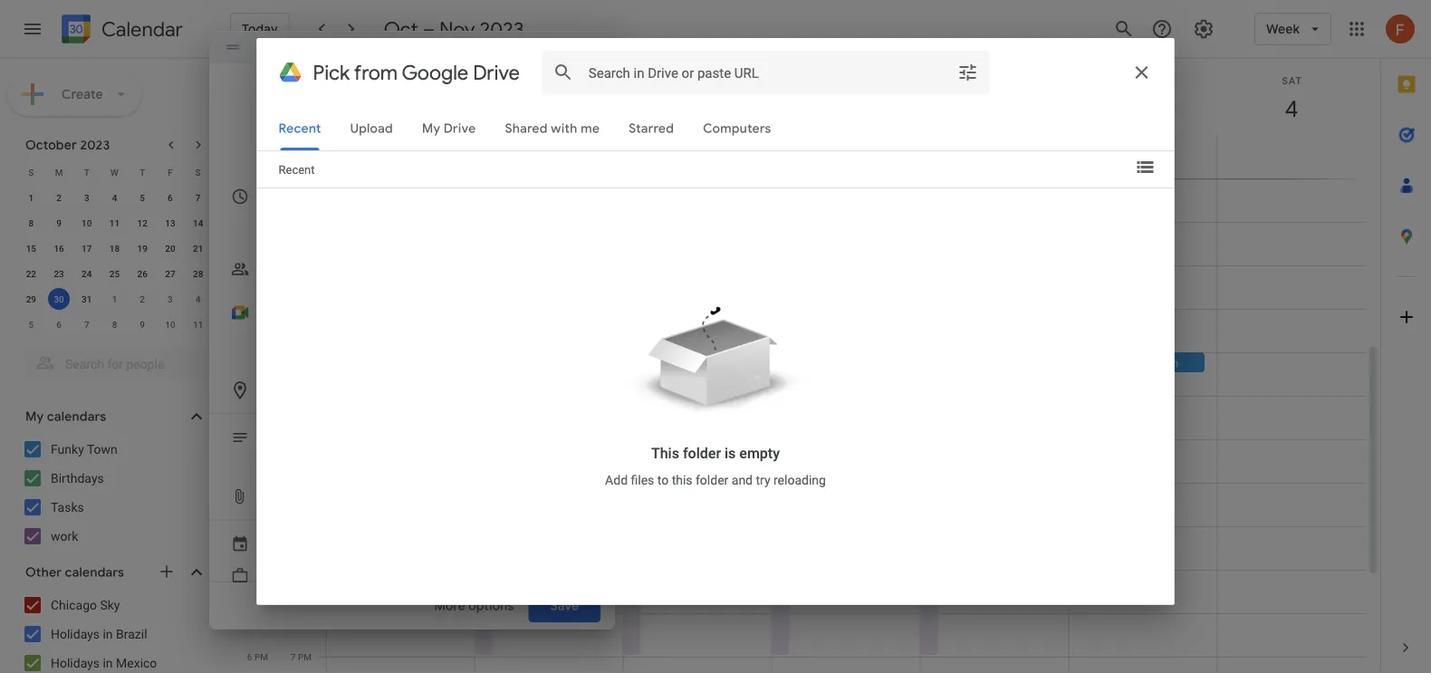Task type: describe. For each thing, give the bounding box(es) containing it.
1 s from the left
[[28, 167, 34, 178]]

7 for november 7 element
[[84, 319, 89, 330]]

06
[[258, 140, 268, 151]]

20
[[165, 243, 175, 254]]

18
[[109, 243, 120, 254]]

17 element
[[76, 237, 98, 259]]

new
[[533, 137, 553, 148]]

1 vertical spatial 2023
[[80, 137, 110, 153]]

task
[[552, 139, 572, 151]]

november 4 element
[[187, 288, 209, 310]]

task
[[334, 134, 361, 151]]

chicago
[[51, 598, 97, 613]]

3 for november 3 element
[[168, 294, 173, 304]]

11 for 11 element
[[109, 217, 120, 228]]

my
[[25, 409, 44, 425]]

4 for the november 4 element
[[196, 294, 201, 304]]

24 element
[[76, 263, 98, 285]]

month
[[965, 139, 996, 151]]

9 for 9 am
[[247, 260, 252, 271]]

row containing 1
[[17, 185, 212, 210]]

14 element
[[187, 212, 209, 234]]

25 element
[[104, 263, 125, 285]]

31
[[82, 294, 92, 304]]

pending
[[510, 139, 549, 151]]

– for oct
[[423, 16, 435, 42]]

1:30 – 2:30pm
[[650, 435, 722, 448]]

30, today element
[[48, 288, 70, 310]]

gmt-06
[[237, 140, 268, 151]]

row containing 29
[[17, 286, 212, 312]]

chicago sky
[[51, 598, 120, 613]]

calendar
[[101, 17, 183, 42]]

14
[[193, 217, 203, 228]]

town
[[87, 442, 118, 457]]

other calendars list
[[4, 591, 225, 673]]

birthdays
[[51, 471, 104, 486]]

holidays in mexico
[[51, 656, 157, 671]]

2 pm
[[247, 478, 268, 488]]

november 5 element
[[20, 314, 42, 335]]

16 element
[[48, 237, 70, 259]]

other calendars button
[[4, 558, 225, 587]]

2:30pm
[[684, 435, 722, 448]]

22 element
[[20, 263, 42, 285]]

calendars for my calendars
[[47, 409, 106, 425]]

16
[[54, 243, 64, 254]]

all
[[929, 139, 941, 151]]

23
[[54, 268, 64, 279]]

m
[[55, 167, 63, 178]]

26 element
[[132, 263, 153, 285]]

0 horizontal spatial 2
[[56, 192, 62, 203]]

gmt- for 05
[[282, 140, 302, 151]]

15 element
[[20, 237, 42, 259]]

row group containing 1
[[17, 185, 212, 337]]

22
[[26, 268, 36, 279]]

4 pm
[[247, 565, 268, 575]]

daily stand-up , 12pm
[[650, 357, 754, 369]]

am down 06
[[254, 173, 268, 184]]

2 for 2 pm
[[247, 478, 252, 488]]

1 cell from the left
[[327, 135, 475, 179]]

21
[[193, 243, 203, 254]]

indian
[[888, 139, 918, 151]]

row containing 15
[[17, 236, 212, 261]]

calendar heading
[[98, 17, 183, 42]]

10 element
[[76, 212, 98, 234]]

stand-
[[676, 357, 708, 369]]

11 element
[[104, 212, 125, 234]]

october 2023 grid
[[17, 159, 212, 337]]

31 element
[[76, 288, 98, 310]]

my calendars
[[25, 409, 106, 425]]

november 10 element
[[159, 314, 181, 335]]

souls'
[[944, 139, 973, 151]]

7 for 7 am
[[247, 173, 252, 184]]

first day of american indian heritage month button
[[772, 135, 996, 155]]

brazil
[[116, 627, 147, 642]]

in for brazil
[[103, 627, 113, 642]]

0 vertical spatial 5
[[140, 192, 145, 203]]

1 for 1 pending task
[[501, 139, 507, 151]]

november 6 element
[[48, 314, 70, 335]]

30 cell
[[45, 286, 73, 312]]

1 horizontal spatial 8 am
[[291, 173, 312, 184]]

appointment
[[383, 134, 463, 151]]

funky
[[51, 442, 84, 457]]

october
[[25, 137, 77, 153]]

1 pending task button
[[475, 135, 613, 155]]

28
[[193, 268, 203, 279]]

0 vertical spatial 4
[[112, 192, 117, 203]]

– for 1:30
[[674, 435, 682, 448]]

9 am
[[247, 260, 268, 271]]

0 vertical spatial 2023
[[480, 16, 524, 42]]

november 9 element
[[132, 314, 153, 335]]

3 day from the left
[[976, 139, 994, 151]]

1 horizontal spatial tab list
[[1382, 59, 1432, 623]]

tab list containing event
[[224, 126, 594, 159]]

1 12pm from the left
[[725, 357, 754, 369]]

7 pm
[[291, 651, 312, 662]]

6 down f
[[168, 192, 173, 203]]

w
[[111, 167, 119, 178]]

work
[[51, 529, 78, 544]]

holidays in brazil
[[51, 627, 147, 642]]

8 down gmt-05
[[291, 173, 296, 184]]

task button
[[327, 126, 368, 159]]

1 for november 1 element
[[112, 294, 117, 304]]

event button
[[271, 126, 320, 159]]

Add title text field
[[271, 82, 594, 109]]

12 pm
[[242, 391, 268, 401]]

29
[[26, 294, 36, 304]]

21 element
[[187, 237, 209, 259]]

1 pm
[[247, 434, 268, 445]]

11 for november 11 element
[[193, 319, 203, 330]]

6 down 30, today element
[[56, 319, 62, 330]]

of
[[826, 139, 836, 151]]

november 3 element
[[159, 288, 181, 310]]

holidays for holidays in brazil
[[51, 627, 100, 642]]

american
[[838, 139, 885, 151]]

schedule
[[466, 134, 521, 151]]

mexico
[[116, 656, 157, 671]]

saci
[[632, 139, 653, 151]]

29 element
[[20, 288, 42, 310]]

27
[[165, 268, 175, 279]]

appointment schedule
[[383, 134, 521, 151]]

row containing 1 pending task
[[319, 135, 1381, 179]]

2 t from the left
[[140, 167, 145, 178]]

4 for 4 pm
[[247, 565, 252, 575]]

5 pm
[[247, 608, 268, 619]]

november 1 element
[[104, 288, 125, 310]]

gmt- for 06
[[237, 140, 258, 151]]

am up '9 am'
[[254, 217, 268, 227]]

1:30 – 2:30pm button
[[643, 418, 760, 459]]

18 element
[[104, 237, 125, 259]]

oct
[[384, 16, 418, 42]]

tasks
[[51, 500, 84, 515]]

other
[[25, 565, 62, 581]]

first day of american indian heritage month
[[780, 139, 996, 151]]

7 am
[[247, 173, 268, 184]]

24
[[82, 268, 92, 279]]

11 am
[[242, 347, 268, 358]]



Task type: vqa. For each thing, say whether or not it's contained in the screenshot.
right Day
yes



Task type: locate. For each thing, give the bounding box(es) containing it.
2 vertical spatial 9
[[140, 319, 145, 330]]

0 vertical spatial 6 pm
[[291, 608, 312, 619]]

in left brazil
[[103, 627, 113, 642]]

12 element
[[132, 212, 153, 234]]

1 vertical spatial 3
[[168, 294, 173, 304]]

12 up 19
[[137, 217, 148, 228]]

0 horizontal spatial 12pm
[[725, 357, 754, 369]]

row containing 22
[[17, 261, 212, 286]]

2 vertical spatial 4
[[247, 565, 252, 575]]

8 up 15 element at the left of page
[[29, 217, 34, 228]]

row group
[[17, 185, 212, 337]]

0 horizontal spatial –
[[423, 16, 435, 42]]

15
[[26, 243, 36, 254]]

0 horizontal spatial gmt-
[[237, 140, 258, 151]]

11 down 10 am
[[242, 347, 252, 358]]

1 horizontal spatial 12pm
[[1151, 357, 1179, 369]]

19
[[137, 243, 148, 254]]

8 up '9 am'
[[247, 217, 252, 227]]

gmt- right 06
[[282, 140, 302, 151]]

13
[[165, 217, 175, 228]]

day right souls'
[[976, 139, 994, 151]]

holidays down chicago
[[51, 627, 100, 642]]

calendars up funky town
[[47, 409, 106, 425]]

11 down the november 4 element
[[193, 319, 203, 330]]

my calendars button
[[4, 402, 225, 431]]

row containing s
[[17, 159, 212, 185]]

1 inside button
[[501, 139, 507, 151]]

3 down '27' element
[[168, 294, 173, 304]]

1 vertical spatial in
[[103, 656, 113, 671]]

up
[[708, 357, 720, 369]]

10 for the "10" element
[[82, 217, 92, 228]]

8 am up '9 am'
[[247, 217, 268, 227]]

0 vertical spatial 10
[[82, 217, 92, 228]]

heritage
[[920, 139, 962, 151]]

gmt-05
[[282, 140, 313, 151]]

9 for november 9 element
[[140, 319, 145, 330]]

0 vertical spatial in
[[103, 627, 113, 642]]

0 vertical spatial calendars
[[47, 409, 106, 425]]

grid
[[232, 59, 1381, 673]]

1 down 12 pm
[[247, 434, 252, 445]]

holidays
[[51, 627, 100, 642], [51, 656, 100, 671]]

calendar element
[[58, 11, 183, 51]]

2 vertical spatial 3
[[247, 521, 252, 532]]

10 am
[[242, 304, 268, 314]]

7
[[247, 173, 252, 184], [196, 192, 201, 203], [84, 319, 89, 330], [291, 651, 296, 662]]

6 pm
[[291, 608, 312, 619], [247, 651, 268, 662]]

4 up 11 element
[[112, 192, 117, 203]]

1 up 15 element at the left of page
[[29, 192, 34, 203]]

0 horizontal spatial 6 pm
[[247, 651, 268, 662]]

my calendars list
[[4, 435, 225, 551]]

12 for 12 pm
[[242, 391, 252, 401]]

1 vertical spatial 10
[[242, 304, 252, 314]]

2 horizontal spatial 2
[[247, 478, 252, 488]]

19 element
[[132, 237, 153, 259]]

1 horizontal spatial 2023
[[480, 16, 524, 42]]

12 for 12
[[137, 217, 148, 228]]

0 vertical spatial 3
[[84, 192, 89, 203]]

3 inside grid
[[247, 521, 252, 532]]

event
[[278, 134, 312, 151]]

8 down november 1 element
[[112, 319, 117, 330]]

2 for november 2 element
[[140, 294, 145, 304]]

9 down november 2 element
[[140, 319, 145, 330]]

day right saci
[[656, 139, 674, 151]]

2023 right october
[[80, 137, 110, 153]]

1 vertical spatial 8 am
[[247, 217, 268, 227]]

4 inside grid
[[247, 565, 252, 575]]

first
[[780, 139, 802, 151]]

8 am down gmt-05
[[291, 173, 312, 184]]

saci day
[[632, 139, 674, 151]]

1 vertical spatial 9
[[247, 260, 252, 271]]

26
[[137, 268, 148, 279]]

2 down 1 pm
[[247, 478, 252, 488]]

11 for 11 am
[[242, 347, 252, 358]]

2 cell from the left
[[1069, 135, 1217, 179]]

1 horizontal spatial 10
[[165, 319, 175, 330]]

all souls' day button
[[920, 135, 1058, 155]]

2 vertical spatial 10
[[165, 319, 175, 330]]

4
[[112, 192, 117, 203], [196, 294, 201, 304], [247, 565, 252, 575]]

23 element
[[48, 263, 70, 285]]

in left mexico
[[103, 656, 113, 671]]

,
[[720, 357, 723, 369]]

0 horizontal spatial t
[[84, 167, 90, 178]]

day for first
[[805, 139, 823, 151]]

today
[[242, 21, 278, 37]]

7 for 7 pm
[[291, 651, 296, 662]]

2 gmt- from the left
[[282, 140, 302, 151]]

holidays down holidays in brazil
[[51, 656, 100, 671]]

1 vertical spatial 12
[[242, 391, 252, 401]]

0 horizontal spatial 5
[[29, 319, 34, 330]]

12 inside row
[[137, 217, 148, 228]]

1 vertical spatial holidays
[[51, 656, 100, 671]]

9
[[56, 217, 62, 228], [247, 260, 252, 271], [140, 319, 145, 330]]

3 cell from the left
[[1217, 135, 1366, 179]]

13 element
[[159, 212, 181, 234]]

grid containing 1 pending task
[[232, 59, 1381, 673]]

1 vertical spatial 11
[[193, 319, 203, 330]]

0 horizontal spatial tab list
[[224, 126, 594, 159]]

november 7 element
[[76, 314, 98, 335]]

1 holidays from the top
[[51, 627, 100, 642]]

9 up 10 am
[[247, 260, 252, 271]]

day left of
[[805, 139, 823, 151]]

None search field
[[0, 341, 225, 381]]

10 for november 10 element
[[165, 319, 175, 330]]

4 down the 28 element
[[196, 294, 201, 304]]

2 horizontal spatial 9
[[247, 260, 252, 271]]

5 down 4 pm
[[247, 608, 252, 619]]

0 horizontal spatial 8 am
[[247, 217, 268, 227]]

– right oct
[[423, 16, 435, 42]]

1 vertical spatial 6 pm
[[247, 651, 268, 662]]

t left f
[[140, 167, 145, 178]]

all souls' day
[[929, 139, 994, 151]]

1 left pending
[[501, 139, 507, 151]]

0 vertical spatial 12
[[137, 217, 148, 228]]

2 horizontal spatial 5
[[247, 608, 252, 619]]

2 horizontal spatial 10
[[242, 304, 252, 314]]

1 vertical spatial –
[[674, 435, 682, 448]]

2 day from the left
[[805, 139, 823, 151]]

1 horizontal spatial 9
[[140, 319, 145, 330]]

daily
[[650, 357, 674, 369]]

10 up 17
[[82, 217, 92, 228]]

1 vertical spatial 5
[[29, 319, 34, 330]]

5 down 29 element
[[29, 319, 34, 330]]

cell
[[327, 135, 475, 179], [1069, 135, 1217, 179], [1217, 135, 1366, 179]]

1 vertical spatial 2
[[140, 294, 145, 304]]

11 up 18
[[109, 217, 120, 228]]

sky
[[100, 598, 120, 613]]

0 vertical spatial 8 am
[[291, 173, 312, 184]]

calendars
[[47, 409, 106, 425], [65, 565, 124, 581]]

today button
[[230, 13, 290, 45]]

0 vertical spatial 2
[[56, 192, 62, 203]]

2 horizontal spatial day
[[976, 139, 994, 151]]

2 horizontal spatial 11
[[242, 347, 252, 358]]

1 horizontal spatial t
[[140, 167, 145, 178]]

am down 05
[[298, 173, 312, 184]]

12 down 11 am
[[242, 391, 252, 401]]

am up 12 pm
[[254, 347, 268, 358]]

1:30
[[650, 435, 672, 448]]

1 vertical spatial 4
[[196, 294, 201, 304]]

6 pm up the 7 pm
[[291, 608, 312, 619]]

2 vertical spatial 2
[[247, 478, 252, 488]]

1 horizontal spatial day
[[805, 139, 823, 151]]

0 horizontal spatial 11
[[109, 217, 120, 228]]

0 horizontal spatial 4
[[112, 192, 117, 203]]

6 down 5 pm
[[247, 651, 252, 662]]

5 up 12 element
[[140, 192, 145, 203]]

1 horizontal spatial 6 pm
[[291, 608, 312, 619]]

funky town
[[51, 442, 118, 457]]

2 down m
[[56, 192, 62, 203]]

1 for 1 pm
[[247, 434, 252, 445]]

row containing 5
[[17, 312, 212, 337]]

october 2023
[[25, 137, 110, 153]]

– inside button
[[674, 435, 682, 448]]

6
[[168, 192, 173, 203], [56, 319, 62, 330], [291, 608, 296, 619], [247, 651, 252, 662]]

12 inside grid
[[242, 391, 252, 401]]

calendars for other calendars
[[65, 565, 124, 581]]

5 for 5 pm
[[247, 608, 252, 619]]

2023 right nov
[[480, 16, 524, 42]]

1 horizontal spatial 2
[[140, 294, 145, 304]]

0 horizontal spatial 9
[[56, 217, 62, 228]]

pm
[[255, 391, 268, 401], [255, 434, 268, 445], [255, 478, 268, 488], [255, 521, 268, 532], [255, 565, 268, 575], [255, 608, 268, 619], [298, 608, 312, 619], [255, 651, 268, 662], [298, 651, 312, 662]]

1 horizontal spatial s
[[195, 167, 201, 178]]

11
[[109, 217, 120, 228], [193, 319, 203, 330], [242, 347, 252, 358]]

calendars up chicago sky
[[65, 565, 124, 581]]

1 in from the top
[[103, 627, 113, 642]]

new element
[[528, 134, 557, 149]]

tab list
[[1382, 59, 1432, 623], [224, 126, 594, 159]]

3 up 4 pm
[[247, 521, 252, 532]]

1 horizontal spatial 5
[[140, 192, 145, 203]]

november 8 element
[[104, 314, 125, 335]]

f
[[168, 167, 173, 178]]

gmt- up 7 am
[[237, 140, 258, 151]]

s right f
[[195, 167, 201, 178]]

6 pm down 5 pm
[[247, 651, 268, 662]]

0 horizontal spatial s
[[28, 167, 34, 178]]

0 horizontal spatial day
[[656, 139, 674, 151]]

1 horizontal spatial 4
[[196, 294, 201, 304]]

10
[[82, 217, 92, 228], [242, 304, 252, 314], [165, 319, 175, 330]]

28 element
[[187, 263, 209, 285]]

20 element
[[159, 237, 181, 259]]

1 pending task
[[501, 139, 572, 151]]

–
[[423, 16, 435, 42], [674, 435, 682, 448]]

1 horizontal spatial 11
[[193, 319, 203, 330]]

2 vertical spatial 5
[[247, 608, 252, 619]]

5
[[140, 192, 145, 203], [29, 319, 34, 330], [247, 608, 252, 619]]

12pm
[[725, 357, 754, 369], [1151, 357, 1179, 369]]

2 in from the top
[[103, 656, 113, 671]]

0 vertical spatial 11
[[109, 217, 120, 228]]

2 horizontal spatial 3
[[247, 521, 252, 532]]

10 for 10 am
[[242, 304, 252, 314]]

1 horizontal spatial gmt-
[[282, 140, 302, 151]]

7 inside november 7 element
[[84, 319, 89, 330]]

6 right 5 pm
[[291, 608, 296, 619]]

2 holidays from the top
[[51, 656, 100, 671]]

saci day button
[[624, 135, 761, 155]]

8
[[291, 173, 296, 184], [247, 217, 252, 227], [29, 217, 34, 228], [112, 319, 117, 330]]

in for mexico
[[103, 656, 113, 671]]

1 vertical spatial calendars
[[65, 565, 124, 581]]

3 pm
[[247, 521, 268, 532]]

am up 10 am
[[254, 260, 268, 271]]

10 down november 3 element
[[165, 319, 175, 330]]

17
[[82, 243, 92, 254]]

12pm button
[[1069, 352, 1205, 372]]

0 vertical spatial –
[[423, 16, 435, 42]]

0 vertical spatial holidays
[[51, 627, 100, 642]]

s left m
[[28, 167, 34, 178]]

05
[[302, 140, 313, 151]]

3
[[84, 192, 89, 203], [168, 294, 173, 304], [247, 521, 252, 532]]

row containing 8
[[17, 210, 212, 236]]

9 up 16 element
[[56, 217, 62, 228]]

1 up november 8 element
[[112, 294, 117, 304]]

day
[[656, 139, 674, 151], [805, 139, 823, 151], [976, 139, 994, 151]]

2 12pm from the left
[[1151, 357, 1179, 369]]

3 for 3 pm
[[247, 521, 252, 532]]

0 horizontal spatial 12
[[137, 217, 148, 228]]

0 vertical spatial 9
[[56, 217, 62, 228]]

nov
[[439, 16, 475, 42]]

1 day from the left
[[656, 139, 674, 151]]

12pm inside button
[[1151, 357, 1179, 369]]

10 inside november 10 element
[[165, 319, 175, 330]]

november 11 element
[[187, 314, 209, 335]]

2 vertical spatial 11
[[242, 347, 252, 358]]

4 up 5 pm
[[247, 565, 252, 575]]

s
[[28, 167, 34, 178], [195, 167, 201, 178]]

25
[[109, 268, 120, 279]]

27 element
[[159, 263, 181, 285]]

oct – nov 2023
[[384, 16, 524, 42]]

3 up the "10" element
[[84, 192, 89, 203]]

november 2 element
[[132, 288, 153, 310]]

main drawer image
[[22, 18, 43, 40]]

in
[[103, 627, 113, 642], [103, 656, 113, 671]]

5 for november 5 element
[[29, 319, 34, 330]]

2 down 26 element
[[140, 294, 145, 304]]

am down '9 am'
[[254, 304, 268, 314]]

other calendars
[[25, 565, 124, 581]]

1 horizontal spatial 3
[[168, 294, 173, 304]]

day for saci
[[656, 139, 674, 151]]

5 inside grid
[[247, 608, 252, 619]]

holidays for holidays in mexico
[[51, 656, 100, 671]]

t
[[84, 167, 90, 178], [140, 167, 145, 178]]

t right m
[[84, 167, 90, 178]]

0 horizontal spatial 3
[[84, 192, 89, 203]]

10 up 11 am
[[242, 304, 252, 314]]

1 horizontal spatial 12
[[242, 391, 252, 401]]

0 horizontal spatial 10
[[82, 217, 92, 228]]

2 horizontal spatial 4
[[247, 565, 252, 575]]

2 s from the left
[[195, 167, 201, 178]]

row
[[319, 135, 1381, 179], [17, 159, 212, 185], [17, 185, 212, 210], [17, 210, 212, 236], [17, 236, 212, 261], [17, 261, 212, 286], [17, 286, 212, 312], [17, 312, 212, 337]]

11 inside grid
[[242, 347, 252, 358]]

1 t from the left
[[84, 167, 90, 178]]

1 horizontal spatial –
[[674, 435, 682, 448]]

gmt-
[[237, 140, 258, 151], [282, 140, 302, 151]]

– right "1:30" at left
[[674, 435, 682, 448]]

0 horizontal spatial 2023
[[80, 137, 110, 153]]

1 gmt- from the left
[[237, 140, 258, 151]]



